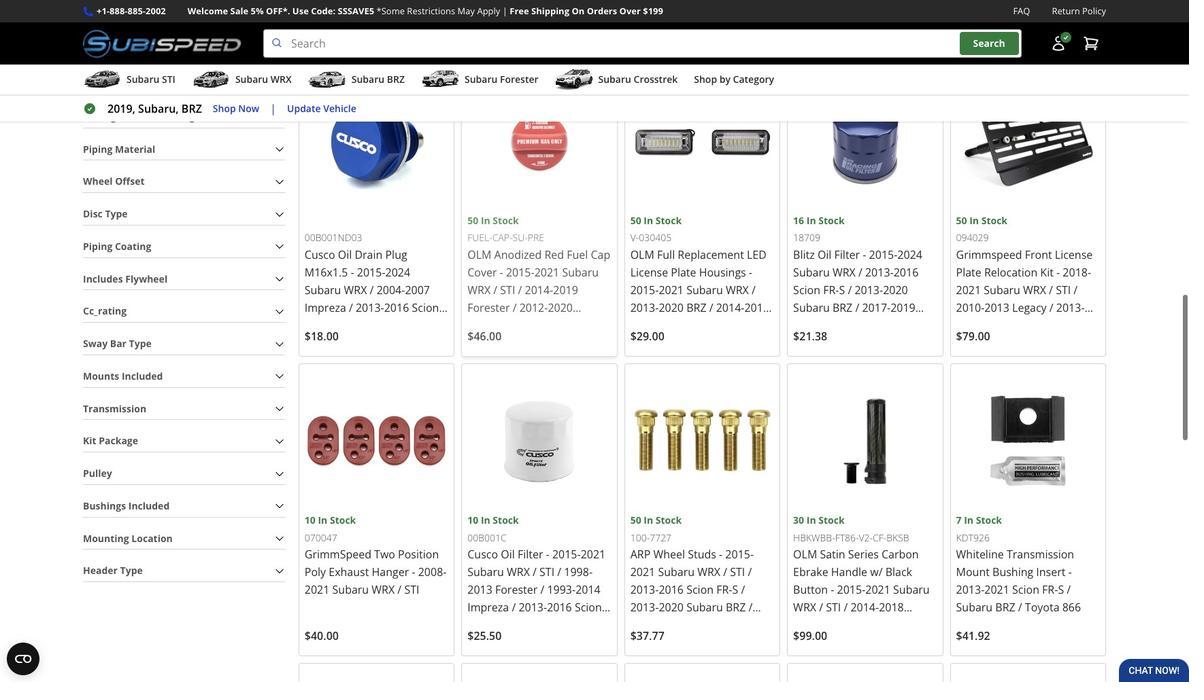 Task type: locate. For each thing, give the bounding box(es) containing it.
kit package button
[[83, 432, 285, 452]]

0 horizontal spatial kit
[[83, 435, 96, 448]]

2016 inside 50 in stock 100-7727 arp wheel studs - 2015- 2021 subaru wrx / sti / 2013-2016 scion fr-s / 2013-2020 subaru brz / 2017-2019 toyota 86
[[659, 583, 684, 598]]

s inside "50 in stock fuel-cap-su-pre olm anodized red fuel cap cover - 2015-2021 subaru wrx / sti / 2014-2019 forester / 2012-2020 impreza / 2013-2016 scion fr-s / 2013-2020 subaru brz / 2017-2019 toyota 86"
[[483, 336, 489, 351]]

filter inside 10 in stock 00b001c cusco oil filter - 2015-2021 subaru wrx / sti / 1998- 2013 forester / 1993-2014 impreza / 2013-2016 scion fr-s / 2013-2020 subaru brz / 2017-2019 toyota 86
[[518, 548, 543, 563]]

0 vertical spatial crosstrek
[[634, 73, 678, 86]]

header type
[[83, 565, 143, 578]]

free
[[510, 5, 529, 17]]

wheel inside 50 in stock 100-7727 arp wheel studs - 2015- 2021 subaru wrx / sti / 2013-2016 scion fr-s / 2013-2020 subaru brz / 2017-2019 toyota 86
[[653, 548, 685, 563]]

0 vertical spatial 2014-
[[525, 283, 553, 298]]

1 horizontal spatial plate
[[956, 265, 981, 280]]

2021 inside 7 in stock kdt926 whiteline transmission mount bushing insert - 2013-2021 scion fr-s / subaru brz / toyota 866
[[984, 583, 1009, 598]]

wheel down '7727'
[[653, 548, 685, 563]]

0 vertical spatial shop
[[694, 73, 717, 86]]

stock up 00b001c
[[493, 514, 519, 527]]

scion left $29.00 on the right of the page
[[575, 318, 602, 333]]

0 vertical spatial transmission
[[83, 402, 146, 415]]

2016-
[[682, 318, 711, 333]]

stock for 7727
[[656, 514, 682, 527]]

0 vertical spatial |
[[502, 5, 507, 17]]

30
[[793, 514, 804, 527]]

stock inside 10 in stock 070047 grimmspeed two position poly exhaust hanger - 2008- 2021 subaru wrx / sti
[[330, 514, 356, 527]]

subaru crosstrek
[[598, 73, 678, 86]]

fr- inside 10 in stock 00b001c cusco oil filter - 2015-2021 subaru wrx / sti / 1998- 2013 forester / 1993-2014 impreza / 2013-2016 scion fr-s / 2013-2020 subaru brz / 2017-2019 toyota 86
[[467, 619, 483, 634]]

olm down fuel- at left
[[467, 248, 491, 262]]

wheel offset
[[83, 175, 145, 188]]

included for mounts included
[[122, 370, 163, 383]]

0 horizontal spatial 2013
[[467, 583, 492, 598]]

2015- inside 50 in stock v-030405 olm full replacement led license plate housings - 2015-2021 subaru wrx / 2013-2020 brz / 2014-2018 forester / 2016-2021 crosstrek / 2017-2020 impreza
[[630, 283, 659, 298]]

cusco down 00b001c
[[467, 548, 498, 563]]

stock for 030405
[[656, 214, 682, 227]]

a subaru wrx thumbnail image image
[[192, 69, 230, 90]]

30 in stock hbkwbb-ft86-v2-cf-bksb
[[793, 514, 909, 545]]

0 vertical spatial 2013
[[984, 301, 1009, 316]]

2015- inside 00b001nd03 cusco oil drain plug m16x1.5 - 2015-2024 subaru wrx / 2004-2007 impreza / 2013-2016 scion fr-s / 2013-2024 subaru brz / 2017-2020 toyota 86
[[357, 265, 385, 280]]

pulley button
[[83, 464, 285, 485]]

0 vertical spatial license
[[1055, 248, 1093, 263]]

- right the studs
[[719, 548, 723, 563]]

stock up 070047
[[330, 514, 356, 527]]

bar
[[110, 337, 127, 350]]

rating
[[164, 110, 195, 123]]

- left "2018-"
[[1056, 265, 1060, 280]]

crosstrek inside 50 in stock v-030405 olm full replacement led license plate housings - 2015-2021 subaru wrx / 2013-2020 brz / 2014-2018 forester / 2016-2021 crosstrek / 2017-2020 impreza
[[630, 336, 679, 351]]

fr- inside 16 in stock 18709 blitz oil filter - 2015-2024 subaru wrx / 2013-2016 scion fr-s / 2013-2020 subaru brz / 2017-2019 toyota 86
[[823, 283, 839, 298]]

1 horizontal spatial filter
[[834, 248, 860, 262]]

0 horizontal spatial cusco
[[305, 248, 335, 262]]

2024 inside 16 in stock 18709 blitz oil filter - 2015-2024 subaru wrx / 2013-2016 scion fr-s / 2013-2020 subaru brz / 2017-2019 toyota 86
[[897, 248, 922, 262]]

1 vertical spatial cusco
[[467, 548, 498, 563]]

restrictions
[[407, 5, 455, 17]]

1993-
[[547, 583, 576, 598]]

impreza inside 10 in stock 00b001c cusco oil filter - 2015-2021 subaru wrx / sti / 1998- 2013 forester / 1993-2014 impreza / 2013-2016 scion fr-s / 2013-2020 subaru brz / 2017-2019 toyota 86
[[467, 601, 509, 616]]

in right 16
[[807, 214, 816, 227]]

impreza up $18.00
[[305, 301, 346, 316]]

1 horizontal spatial cusco
[[467, 548, 498, 563]]

1 piping from the top
[[83, 143, 112, 156]]

plate down grimmspeed on the right top of page
[[956, 265, 981, 280]]

m16x1.5
[[305, 265, 348, 280]]

0 vertical spatial 2024
[[897, 248, 922, 262]]

subaru inside subaru brz dropdown button
[[351, 73, 384, 86]]

1 vertical spatial transmission
[[1007, 548, 1074, 563]]

0 horizontal spatial oil
[[338, 248, 352, 262]]

wheel offset button
[[83, 172, 285, 193]]

wrx inside 50 in stock 100-7727 arp wheel studs - 2015- 2021 subaru wrx / sti / 2013-2016 scion fr-s / 2013-2020 subaru brz / 2017-2019 toyota 86
[[697, 566, 720, 580]]

2019 inside 50 in stock 100-7727 arp wheel studs - 2015- 2021 subaru wrx / sti / 2013-2016 scion fr-s / 2013-2020 subaru brz / 2017-2019 toyota 86
[[659, 619, 684, 634]]

2016 inside 00b001nd03 cusco oil drain plug m16x1.5 - 2015-2024 subaru wrx / 2004-2007 impreza / 2013-2016 scion fr-s / 2013-2024 subaru brz / 2017-2020 toyota 86
[[384, 301, 409, 316]]

5%
[[251, 5, 264, 17]]

- down "led"
[[749, 265, 752, 280]]

$25.50
[[467, 629, 502, 644]]

0 vertical spatial included
[[122, 370, 163, 383]]

- right blitz
[[863, 248, 866, 262]]

2007
[[405, 283, 430, 298]]

2015- inside 10 in stock 00b001c cusco oil filter - 2015-2021 subaru wrx / sti / 1998- 2013 forester / 1993-2014 impreza / 2013-2016 scion fr-s / 2013-2020 subaru brz / 2017-2019 toyota 86
[[552, 548, 581, 563]]

0 horizontal spatial 10
[[305, 514, 315, 527]]

subaru brz
[[351, 73, 405, 86]]

10 in stock 070047 grimmspeed two position poly exhaust hanger - 2008- 2021 subaru wrx / sti
[[305, 514, 447, 598]]

1 vertical spatial 2014-
[[716, 301, 744, 316]]

shop left now
[[213, 102, 236, 115]]

stock for whiteline
[[976, 514, 1002, 527]]

forester left a subaru crosstrek thumbnail image
[[500, 73, 538, 86]]

s inside 00b001nd03 cusco oil drain plug m16x1.5 - 2015-2024 subaru wrx / 2004-2007 impreza / 2013-2016 scion fr-s / 2013-2024 subaru brz / 2017-2020 toyota 86
[[320, 318, 326, 333]]

scion inside 10 in stock 00b001c cusco oil filter - 2015-2021 subaru wrx / sti / 1998- 2013 forester / 1993-2014 impreza / 2013-2016 scion fr-s / 2013-2020 subaru brz / 2017-2019 toyota 86
[[575, 601, 602, 616]]

1 horizontal spatial |
[[502, 5, 507, 17]]

scion down the bushing
[[1012, 583, 1039, 598]]

impreza down $29.00 on the right of the page
[[630, 354, 672, 369]]

transmission up package
[[83, 402, 146, 415]]

shop for shop now
[[213, 102, 236, 115]]

scion down 2007
[[412, 301, 439, 316]]

0 vertical spatial wheel
[[83, 175, 113, 188]]

094029
[[956, 231, 989, 244]]

50 up 100-
[[630, 514, 641, 527]]

forester inside 10 in stock 00b001c cusco oil filter - 2015-2021 subaru wrx / sti / 1998- 2013 forester / 1993-2014 impreza / 2013-2016 scion fr-s / 2013-2020 subaru brz / 2017-2019 toyota 86
[[495, 583, 538, 598]]

1 olm from the left
[[467, 248, 491, 262]]

2017- inside 00b001nd03 cusco oil drain plug m16x1.5 - 2015-2024 subaru wrx / 2004-2007 impreza / 2013-2016 scion fr-s / 2013-2024 subaru brz / 2017-2020 toyota 86
[[334, 336, 363, 351]]

1 vertical spatial filter
[[518, 548, 543, 563]]

shop now
[[213, 102, 259, 115]]

kdt926
[[956, 532, 990, 545]]

subaru inside the subaru crosstrek dropdown button
[[598, 73, 631, 86]]

stock for grimmspeed
[[330, 514, 356, 527]]

in up fuel- at left
[[481, 214, 490, 227]]

scion down 2010-
[[984, 318, 1011, 333]]

forester left 2016-
[[630, 318, 673, 333]]

in inside 50 in stock 094029 grimmspeed front license plate relocation kit - 2018- 2021 subaru wrx / sti / 2010-2013 legacy / 2013- 2016 scion fr-s / 2013-2021 subaru brz / 2017-2021 toyota 86
[[969, 214, 979, 227]]

50 for 7727
[[630, 514, 641, 527]]

piping coating
[[83, 240, 151, 253]]

kit left package
[[83, 435, 96, 448]]

license inside 50 in stock v-030405 olm full replacement led license plate housings - 2015-2021 subaru wrx / 2013-2020 brz / 2014-2018 forester / 2016-2021 crosstrek / 2017-2020 impreza
[[630, 265, 668, 280]]

license down full
[[630, 265, 668, 280]]

1 vertical spatial kit
[[83, 435, 96, 448]]

0 vertical spatial filter
[[834, 248, 860, 262]]

00b001c
[[467, 532, 507, 545]]

2014- up 2012-
[[525, 283, 553, 298]]

stock up 094029
[[981, 214, 1007, 227]]

stock up kdt926
[[976, 514, 1002, 527]]

0 vertical spatial type
[[105, 208, 128, 220]]

oil down 00b001nd03
[[338, 248, 352, 262]]

10 up 070047
[[305, 514, 315, 527]]

stock inside 16 in stock 18709 blitz oil filter - 2015-2024 subaru wrx / 2013-2016 scion fr-s / 2013-2020 subaru brz / 2017-2019 toyota 86
[[818, 214, 845, 227]]

impreza inside "50 in stock fuel-cap-su-pre olm anodized red fuel cap cover - 2015-2021 subaru wrx / sti / 2014-2019 forester / 2012-2020 impreza / 2013-2016 scion fr-s / 2013-2020 subaru brz / 2017-2019 toyota 86"
[[467, 318, 509, 333]]

1 horizontal spatial transmission
[[1007, 548, 1074, 563]]

in up 070047
[[318, 514, 327, 527]]

subaru brz button
[[308, 67, 405, 95]]

shop for shop by category
[[694, 73, 717, 86]]

2014- inside "50 in stock fuel-cap-su-pre olm anodized red fuel cap cover - 2015-2021 subaru wrx / sti / 2014-2019 forester / 2012-2020 impreza / 2013-2016 scion fr-s / 2013-2020 subaru brz / 2017-2019 toyota 86"
[[525, 283, 553, 298]]

sti
[[162, 73, 175, 86], [500, 283, 515, 298], [1056, 283, 1071, 298], [539, 566, 554, 580], [730, 566, 745, 580], [404, 583, 419, 598]]

kit inside dropdown button
[[83, 435, 96, 448]]

stock inside "50 in stock fuel-cap-su-pre olm anodized red fuel cap cover - 2015-2021 subaru wrx / sti / 2014-2019 forester / 2012-2020 impreza / 2013-2016 scion fr-s / 2013-2020 subaru brz / 2017-2019 toyota 86"
[[493, 214, 519, 227]]

a subaru brz thumbnail image image
[[308, 69, 346, 90]]

forester up the $46.00
[[467, 301, 510, 316]]

piping coating button
[[83, 237, 285, 258]]

50 in stock 094029 grimmspeed front license plate relocation kit - 2018- 2021 subaru wrx / sti / 2010-2013 legacy / 2013- 2016 scion fr-s / 2013-2021 subaru brz / 2017-2021 toyota 86
[[956, 214, 1098, 369]]

subaru wrx button
[[192, 67, 292, 95]]

1 10 from the left
[[305, 514, 315, 527]]

2 plate from the left
[[956, 265, 981, 280]]

2016 inside 50 in stock 094029 grimmspeed front license plate relocation kit - 2018- 2021 subaru wrx / sti / 2010-2013 legacy / 2013- 2016 scion fr-s / 2013-2021 subaru brz / 2017-2021 toyota 86
[[956, 318, 981, 333]]

in for grimmspeed
[[318, 514, 327, 527]]

front
[[1025, 248, 1052, 263]]

stock for cusco
[[493, 514, 519, 527]]

subaru inside 10 in stock 070047 grimmspeed two position poly exhaust hanger - 2008- 2021 subaru wrx / sti
[[332, 583, 369, 598]]

stock up '7727'
[[656, 514, 682, 527]]

orders
[[587, 5, 617, 17]]

stock up "030405"
[[656, 214, 682, 227]]

50 inside "50 in stock fuel-cap-su-pre olm anodized red fuel cap cover - 2015-2021 subaru wrx / sti / 2014-2019 forester / 2012-2020 impreza / 2013-2016 scion fr-s / 2013-2020 subaru brz / 2017-2019 toyota 86"
[[467, 214, 478, 227]]

1 horizontal spatial wheel
[[653, 548, 685, 563]]

86 inside 00b001nd03 cusco oil drain plug m16x1.5 - 2015-2024 subaru wrx / 2004-2007 impreza / 2013-2016 scion fr-s / 2013-2024 subaru brz / 2017-2020 toyota 86
[[428, 336, 440, 351]]

included down bar
[[122, 370, 163, 383]]

material
[[115, 143, 155, 156]]

50 up fuel- at left
[[467, 214, 478, 227]]

- down "position"
[[412, 566, 415, 580]]

brz inside 7 in stock kdt926 whiteline transmission mount bushing insert - 2013-2021 scion fr-s / subaru brz / toyota 866
[[995, 601, 1015, 616]]

transmission inside 7 in stock kdt926 whiteline transmission mount bushing insert - 2013-2021 scion fr-s / subaru brz / toyota 866
[[1007, 548, 1074, 563]]

transmission up insert
[[1007, 548, 1074, 563]]

0 horizontal spatial filter
[[518, 548, 543, 563]]

- inside 00b001nd03 cusco oil drain plug m16x1.5 - 2015-2024 subaru wrx / 2004-2007 impreza / 2013-2016 scion fr-s / 2013-2024 subaru brz / 2017-2020 toyota 86
[[351, 265, 354, 280]]

stock inside 10 in stock 00b001c cusco oil filter - 2015-2021 subaru wrx / sti / 1998- 2013 forester / 1993-2014 impreza / 2013-2016 scion fr-s / 2013-2020 subaru brz / 2017-2019 toyota 86
[[493, 514, 519, 527]]

$35.00
[[793, 29, 827, 44]]

bushings included
[[83, 500, 170, 513]]

includes flywheel button
[[83, 269, 285, 290]]

oil right blitz
[[818, 248, 831, 262]]

olm down v-
[[630, 248, 654, 262]]

/ inside 10 in stock 070047 grimmspeed two position poly exhaust hanger - 2008- 2021 subaru wrx / sti
[[397, 583, 401, 598]]

plate inside 50 in stock 094029 grimmspeed front license plate relocation kit - 2018- 2021 subaru wrx / sti / 2010-2013 legacy / 2013- 2016 scion fr-s / 2013-2021 subaru brz / 2017-2021 toyota 86
[[956, 265, 981, 280]]

scion down the studs
[[686, 583, 714, 598]]

shipping
[[531, 5, 569, 17]]

toyota inside 00b001nd03 cusco oil drain plug m16x1.5 - 2015-2024 subaru wrx / 2004-2007 impreza / 2013-2016 scion fr-s / 2013-2024 subaru brz / 2017-2020 toyota 86
[[390, 336, 425, 351]]

stock inside 50 in stock v-030405 olm full replacement led license plate housings - 2015-2021 subaru wrx / 2013-2020 brz / 2014-2018 forester / 2016-2021 crosstrek / 2017-2020 impreza
[[656, 214, 682, 227]]

$29.00
[[630, 329, 664, 344]]

sale
[[230, 5, 248, 17]]

070047
[[305, 532, 337, 545]]

mounting location
[[83, 532, 173, 545]]

100-
[[630, 532, 650, 545]]

1 vertical spatial shop
[[213, 102, 236, 115]]

1 plate from the left
[[671, 265, 696, 280]]

forester left 1993-
[[495, 583, 538, 598]]

mounting location button
[[83, 529, 285, 550]]

$193.70
[[956, 29, 996, 44]]

location
[[132, 532, 173, 545]]

0 horizontal spatial transmission
[[83, 402, 146, 415]]

sti inside "50 in stock fuel-cap-su-pre olm anodized red fuel cap cover - 2015-2021 subaru wrx / sti / 2014-2019 forester / 2012-2020 impreza / 2013-2016 scion fr-s / 2013-2020 subaru brz / 2017-2019 toyota 86"
[[500, 283, 515, 298]]

exhaust
[[329, 566, 369, 580]]

cusco oil filter - 2015-2021 subaru wrx / sti / 1998-2013 forester / 1993-2014 impreza / 2013-2016 scion fr-s / 2013-2020 subaru brz / 2017-2019 toyota 86 image
[[467, 370, 611, 514]]

scion down blitz
[[793, 283, 820, 298]]

kit inside 50 in stock 094029 grimmspeed front license plate relocation kit - 2018- 2021 subaru wrx / sti / 2010-2013 legacy / 2013- 2016 scion fr-s / 2013-2021 subaru brz / 2017-2021 toyota 86
[[1040, 265, 1054, 280]]

subaru inside the subaru wrx dropdown button
[[235, 73, 268, 86]]

in up 00b001c
[[481, 514, 490, 527]]

scion down the 2014
[[575, 601, 602, 616]]

bushings
[[83, 500, 126, 513]]

mounts
[[83, 370, 119, 383]]

stock up ft86-
[[818, 514, 845, 527]]

2013 up $25.50
[[467, 583, 492, 598]]

+1-
[[97, 5, 110, 17]]

in inside 10 in stock 070047 grimmspeed two position poly exhaust hanger - 2008- 2021 subaru wrx / sti
[[318, 514, 327, 527]]

scion inside "50 in stock fuel-cap-su-pre olm anodized red fuel cap cover - 2015-2021 subaru wrx / sti / 2014-2019 forester / 2012-2020 impreza / 2013-2016 scion fr-s / 2013-2020 subaru brz / 2017-2019 toyota 86"
[[575, 318, 602, 333]]

50 up v-
[[630, 214, 641, 227]]

in for cap-
[[481, 214, 490, 227]]

piping for piping material
[[83, 143, 112, 156]]

a subaru crosstrek thumbnail image image
[[555, 69, 593, 90]]

- inside 50 in stock 100-7727 arp wheel studs - 2015- 2021 subaru wrx / sti / 2013-2016 scion fr-s / 2013-2020 subaru brz / 2017-2019 toyota 86
[[719, 548, 723, 563]]

0 horizontal spatial olm
[[467, 248, 491, 262]]

2 10 from the left
[[467, 514, 478, 527]]

0 vertical spatial cusco
[[305, 248, 335, 262]]

10 inside 10 in stock 00b001c cusco oil filter - 2015-2021 subaru wrx / sti / 1998- 2013 forester / 1993-2014 impreza / 2013-2016 scion fr-s / 2013-2020 subaru brz / 2017-2019 toyota 86
[[467, 514, 478, 527]]

code:
[[311, 5, 335, 17]]

2014- down housings
[[716, 301, 744, 316]]

license up "2018-"
[[1055, 248, 1093, 263]]

whiteline transmission mount bushing insert - 2013-2021 scion fr-s / subaru brz / toyota 866 image
[[956, 370, 1100, 514]]

1 vertical spatial 2013
[[467, 583, 492, 598]]

| left free
[[502, 5, 507, 17]]

over
[[619, 5, 641, 17]]

2 horizontal spatial oil
[[818, 248, 831, 262]]

1 horizontal spatial 2014-
[[716, 301, 744, 316]]

license inside 50 in stock 094029 grimmspeed front license plate relocation kit - 2018- 2021 subaru wrx / sti / 2010-2013 legacy / 2013- 2016 scion fr-s / 2013-2021 subaru brz / 2017-2021 toyota 86
[[1055, 248, 1093, 263]]

2020 inside 16 in stock 18709 blitz oil filter - 2015-2024 subaru wrx / 2013-2016 scion fr-s / 2013-2020 subaru brz / 2017-2019 toyota 86
[[883, 283, 908, 298]]

in for blitz
[[807, 214, 816, 227]]

sti inside 50 in stock 100-7727 arp wheel studs - 2015- 2021 subaru wrx / sti / 2013-2016 scion fr-s / 2013-2020 subaru brz / 2017-2019 toyota 86
[[730, 566, 745, 580]]

1 horizontal spatial license
[[1055, 248, 1093, 263]]

1 vertical spatial |
[[270, 101, 276, 116]]

shop by category button
[[694, 67, 774, 95]]

fuel
[[567, 248, 588, 262]]

included up location
[[128, 500, 170, 513]]

stock for blitz
[[818, 214, 845, 227]]

cap-
[[492, 231, 513, 244]]

in right 30 on the right bottom of page
[[807, 514, 816, 527]]

2 piping from the top
[[83, 240, 112, 253]]

policy
[[1082, 5, 1106, 17]]

0 vertical spatial piping
[[83, 143, 112, 156]]

fr- inside 7 in stock kdt926 whiteline transmission mount bushing insert - 2013-2021 scion fr-s / subaru brz / toyota 866
[[1042, 583, 1058, 598]]

mounts included
[[83, 370, 163, 383]]

2020
[[883, 283, 908, 298], [548, 301, 573, 316], [659, 301, 684, 316], [363, 336, 388, 351], [527, 336, 552, 351], [717, 336, 742, 351], [659, 601, 684, 616], [527, 619, 552, 634]]

0 horizontal spatial license
[[630, 265, 668, 280]]

7 in stock kdt926 whiteline transmission mount bushing insert - 2013-2021 scion fr-s / subaru brz / toyota 866
[[956, 514, 1081, 616]]

filter for 2013-
[[834, 248, 860, 262]]

a subaru forester thumbnail image image
[[421, 69, 459, 90]]

- right insert
[[1068, 566, 1072, 580]]

$37.77
[[630, 629, 664, 644]]

- right cover
[[500, 265, 503, 280]]

s inside 10 in stock 00b001c cusco oil filter - 2015-2021 subaru wrx / sti / 1998- 2013 forester / 1993-2014 impreza / 2013-2016 scion fr-s / 2013-2020 subaru brz / 2017-2019 toyota 86
[[483, 619, 489, 634]]

s inside 16 in stock 18709 blitz oil filter - 2015-2024 subaru wrx / 2013-2016 scion fr-s / 2013-2020 subaru brz / 2017-2019 toyota 86
[[839, 283, 845, 298]]

impreza down cover
[[467, 318, 509, 333]]

in up 100-
[[644, 514, 653, 527]]

50 up 094029
[[956, 214, 967, 227]]

type right disc
[[105, 208, 128, 220]]

/
[[858, 265, 862, 280], [370, 283, 374, 298], [493, 283, 497, 298], [518, 283, 522, 298], [752, 283, 756, 298], [848, 283, 852, 298], [1049, 283, 1053, 298], [1074, 283, 1078, 298], [349, 301, 353, 316], [513, 301, 517, 316], [709, 301, 713, 316], [855, 301, 859, 316], [1049, 301, 1053, 316], [329, 318, 333, 333], [512, 318, 516, 333], [676, 318, 679, 333], [1038, 318, 1042, 333], [327, 336, 331, 351], [492, 336, 496, 351], [682, 336, 686, 351], [1018, 336, 1022, 351], [490, 354, 494, 369], [533, 566, 537, 580], [557, 566, 561, 580], [723, 566, 727, 580], [748, 566, 752, 580], [397, 583, 401, 598], [540, 583, 544, 598], [741, 583, 745, 598], [1067, 583, 1071, 598], [512, 601, 516, 616], [749, 601, 753, 616], [1018, 601, 1022, 616], [492, 619, 496, 634], [490, 636, 494, 651]]

brz
[[387, 73, 405, 86], [182, 101, 202, 116], [686, 301, 706, 316], [832, 301, 852, 316], [305, 336, 325, 351], [995, 336, 1015, 351], [467, 354, 487, 369], [726, 601, 746, 616], [995, 601, 1015, 616], [467, 636, 487, 651]]

- up 1993-
[[546, 548, 549, 563]]

faq
[[1013, 5, 1030, 17]]

1 horizontal spatial oil
[[501, 548, 515, 563]]

1 horizontal spatial shop
[[694, 73, 717, 86]]

$1.20 link
[[624, 0, 780, 57]]

1 vertical spatial type
[[129, 337, 152, 350]]

0 horizontal spatial shop
[[213, 102, 236, 115]]

1 vertical spatial license
[[630, 265, 668, 280]]

16
[[793, 214, 804, 227]]

in for whiteline
[[964, 514, 973, 527]]

blitz
[[793, 248, 815, 262]]

$15.00 link
[[461, 0, 617, 57]]

0 vertical spatial kit
[[1040, 265, 1054, 280]]

cusco up m16x1.5
[[305, 248, 335, 262]]

10 inside 10 in stock 070047 grimmspeed two position poly exhaust hanger - 2008- 2021 subaru wrx / sti
[[305, 514, 315, 527]]

0 horizontal spatial 2014-
[[525, 283, 553, 298]]

piping down disc
[[83, 240, 112, 253]]

wheel
[[83, 175, 113, 188], [653, 548, 685, 563]]

1 horizontal spatial olm
[[630, 248, 654, 262]]

coating
[[115, 240, 151, 253]]

shop left by
[[694, 73, 717, 86]]

wheel left offset at the left of page
[[83, 175, 113, 188]]

50 inside 50 in stock 100-7727 arp wheel studs - 2015- 2021 subaru wrx / sti / 2013-2016 scion fr-s / 2013-2020 subaru brz / 2017-2019 toyota 86
[[630, 514, 641, 527]]

in up 094029
[[969, 214, 979, 227]]

a subaru sti thumbnail image image
[[83, 69, 121, 90]]

1 horizontal spatial kit
[[1040, 265, 1054, 280]]

stock up cap-
[[493, 214, 519, 227]]

1 horizontal spatial 2013
[[984, 301, 1009, 316]]

return
[[1052, 5, 1080, 17]]

sti inside 10 in stock 00b001c cusco oil filter - 2015-2021 subaru wrx / sti / 1998- 2013 forester / 1993-2014 impreza / 2013-2016 scion fr-s / 2013-2020 subaru brz / 2017-2019 toyota 86
[[539, 566, 554, 580]]

plate
[[671, 265, 696, 280], [956, 265, 981, 280]]

transmission inside dropdown button
[[83, 402, 146, 415]]

brz inside 50 in stock 094029 grimmspeed front license plate relocation kit - 2018- 2021 subaru wrx / sti / 2010-2013 legacy / 2013- 2016 scion fr-s / 2013-2021 subaru brz / 2017-2021 toyota 86
[[995, 336, 1015, 351]]

average
[[83, 110, 122, 123]]

shop inside dropdown button
[[694, 73, 717, 86]]

button image
[[1050, 35, 1067, 52]]

in up "030405"
[[644, 214, 653, 227]]

fr- inside 50 in stock 100-7727 arp wheel studs - 2015- 2021 subaru wrx / sti / 2013-2016 scion fr-s / 2013-2020 subaru brz / 2017-2019 toyota 86
[[716, 583, 732, 598]]

2 olm from the left
[[630, 248, 654, 262]]

86 inside "50 in stock fuel-cap-su-pre olm anodized red fuel cap cover - 2015-2021 subaru wrx / sti / 2014-2019 forester / 2012-2020 impreza / 2013-2016 scion fr-s / 2013-2020 subaru brz / 2017-2019 toyota 86"
[[590, 354, 603, 369]]

type right header
[[120, 565, 143, 578]]

0 horizontal spatial plate
[[671, 265, 696, 280]]

1 vertical spatial piping
[[83, 240, 112, 253]]

18709
[[793, 231, 820, 244]]

2017- inside 50 in stock 100-7727 arp wheel studs - 2015- 2021 subaru wrx / sti / 2013-2016 scion fr-s / 2013-2020 subaru brz / 2017-2019 toyota 86
[[630, 619, 659, 634]]

in right 7
[[964, 514, 973, 527]]

in inside 50 in stock 100-7727 arp wheel studs - 2015- 2021 subaru wrx / sti / 2013-2016 scion fr-s / 2013-2020 subaru brz / 2017-2019 toyota 86
[[644, 514, 653, 527]]

2013 left legacy
[[984, 301, 1009, 316]]

type right bar
[[129, 337, 152, 350]]

stock for ft86-
[[818, 514, 845, 527]]

hbkwbb-
[[793, 532, 835, 545]]

0 horizontal spatial wheel
[[83, 175, 113, 188]]

subaru crosstrek button
[[555, 67, 678, 95]]

sti inside 50 in stock 094029 grimmspeed front license plate relocation kit - 2018- 2021 subaru wrx / sti / 2010-2013 legacy / 2013- 2016 scion fr-s / 2013-2021 subaru brz / 2017-2021 toyota 86
[[1056, 283, 1071, 298]]

2004-
[[377, 283, 405, 298]]

subaru forester button
[[421, 67, 538, 95]]

oil down 00b001c
[[501, 548, 515, 563]]

filter for sti
[[518, 548, 543, 563]]

stock for cap-
[[493, 214, 519, 227]]

led
[[747, 248, 767, 262]]

anodized
[[494, 248, 542, 262]]

impreza up $25.50
[[467, 601, 509, 616]]

10 up 00b001c
[[467, 514, 478, 527]]

1 horizontal spatial 10
[[467, 514, 478, 527]]

piping down average in the left of the page
[[83, 143, 112, 156]]

1 vertical spatial included
[[128, 500, 170, 513]]

$18.00
[[305, 329, 339, 344]]

- right m16x1.5
[[351, 265, 354, 280]]

| right now
[[270, 101, 276, 116]]

kit down front
[[1040, 265, 1054, 280]]

brz inside 50 in stock 100-7727 arp wheel studs - 2015- 2021 subaru wrx / sti / 2013-2016 scion fr-s / 2013-2020 subaru brz / 2017-2019 toyota 86
[[726, 601, 746, 616]]

$79.00
[[956, 329, 990, 344]]

2021 inside 50 in stock 100-7727 arp wheel studs - 2015- 2021 subaru wrx / sti / 2013-2016 scion fr-s / 2013-2020 subaru brz / 2017-2019 toyota 86
[[630, 566, 655, 580]]

plate down full
[[671, 265, 696, 280]]

1 vertical spatial crosstrek
[[630, 336, 679, 351]]

toyota
[[793, 318, 828, 333], [390, 336, 425, 351], [553, 354, 588, 369], [956, 354, 991, 369], [1025, 601, 1059, 616], [686, 619, 721, 634], [553, 636, 588, 651]]

2015- inside "50 in stock fuel-cap-su-pre olm anodized red fuel cap cover - 2015-2021 subaru wrx / sti / 2014-2019 forester / 2012-2020 impreza / 2013-2016 scion fr-s / 2013-2020 subaru brz / 2017-2019 toyota 86"
[[506, 265, 534, 280]]

0 horizontal spatial |
[[270, 101, 276, 116]]

bushings included button
[[83, 496, 285, 517]]

red
[[544, 248, 564, 262]]

grimmspeed
[[956, 248, 1022, 263]]

1 vertical spatial wheel
[[653, 548, 685, 563]]

stock up 18709
[[818, 214, 845, 227]]

in for 7727
[[644, 514, 653, 527]]

2 vertical spatial type
[[120, 565, 143, 578]]

type for header type
[[120, 565, 143, 578]]



Task type: vqa. For each thing, say whether or not it's contained in the screenshot.


Task type: describe. For each thing, give the bounding box(es) containing it.
impreza inside 00b001nd03 cusco oil drain plug m16x1.5 - 2015-2024 subaru wrx / 2004-2007 impreza / 2013-2016 scion fr-s / 2013-2024 subaru brz / 2017-2020 toyota 86
[[305, 301, 346, 316]]

sway bar type button
[[83, 334, 285, 355]]

50 for grimmspeed
[[956, 214, 967, 227]]

00b001nd03 cusco oil drain plug m16x1.5 - 2015-2024 subaru wrx / 2004-2007 impreza / 2013-2016 scion fr-s / 2013-2024 subaru brz / 2017-2020 toyota 86
[[305, 231, 440, 351]]

in for grimmspeed
[[969, 214, 979, 227]]

apply
[[477, 5, 500, 17]]

transmission button
[[83, 399, 285, 420]]

s inside 7 in stock kdt926 whiteline transmission mount bushing insert - 2013-2021 scion fr-s / subaru brz / toyota 866
[[1058, 583, 1064, 598]]

in for 030405
[[644, 214, 653, 227]]

cusco oil drain plug m16x1.5 - 2015-2024 subaru wrx / 2004-2007 impreza / 2013-2016 scion fr-s / 2013-2024 subaru brz / 2017-2020 toyota 86 image
[[305, 70, 448, 214]]

forester inside "50 in stock fuel-cap-su-pre olm anodized red fuel cap cover - 2015-2021 subaru wrx / sti / 2014-2019 forester / 2012-2020 impreza / 2013-2016 scion fr-s / 2013-2020 subaru brz / 2017-2019 toyota 86"
[[467, 301, 510, 316]]

subaru inside subaru sti dropdown button
[[127, 73, 159, 86]]

legacy
[[1012, 301, 1047, 316]]

scion inside 50 in stock 094029 grimmspeed front license plate relocation kit - 2018- 2021 subaru wrx / sti / 2010-2013 legacy / 2013- 2016 scion fr-s / 2013-2021 subaru brz / 2017-2021 toyota 86
[[984, 318, 1011, 333]]

blitz oil filter - 2015-2024 subaru wrx / 2013-2016 scion fr-s / 2013-2020 subaru brz / 2017-2019 toyota 86 image
[[793, 70, 937, 214]]

piping material
[[83, 143, 155, 156]]

- inside 10 in stock 070047 grimmspeed two position poly exhaust hanger - 2008- 2021 subaru wrx / sti
[[412, 566, 415, 580]]

v2-
[[859, 532, 873, 545]]

toyota inside 7 in stock kdt926 whiteline transmission mount bushing insert - 2013-2021 scion fr-s / subaru brz / toyota 866
[[1025, 601, 1059, 616]]

$31.23
[[305, 29, 339, 44]]

v-
[[630, 231, 639, 244]]

$46.00
[[467, 329, 502, 344]]

s inside 50 in stock 100-7727 arp wheel studs - 2015- 2021 subaru wrx / sti / 2013-2016 scion fr-s / 2013-2020 subaru brz / 2017-2019 toyota 86
[[732, 583, 738, 598]]

2019,
[[107, 101, 135, 116]]

2002
[[146, 5, 166, 17]]

subaru sti
[[127, 73, 175, 86]]

may
[[458, 5, 475, 17]]

su-
[[513, 231, 528, 244]]

$1.20
[[630, 29, 658, 44]]

forester inside dropdown button
[[500, 73, 538, 86]]

2021 inside 10 in stock 00b001c cusco oil filter - 2015-2021 subaru wrx / sti / 1998- 2013 forester / 1993-2014 impreza / 2013-2016 scion fr-s / 2013-2020 subaru brz / 2017-2019 toyota 86
[[581, 548, 606, 563]]

sway
[[83, 337, 108, 350]]

use
[[292, 5, 309, 17]]

subaru inside 7 in stock kdt926 whiteline transmission mount bushing insert - 2013-2021 scion fr-s / subaru brz / toyota 866
[[956, 601, 993, 616]]

type for disc type
[[105, 208, 128, 220]]

off*.
[[266, 5, 290, 17]]

7
[[956, 514, 962, 527]]

wheel inside dropdown button
[[83, 175, 113, 188]]

subaru forester
[[465, 73, 538, 86]]

grimmspeed
[[305, 548, 371, 563]]

studs
[[688, 548, 716, 563]]

7727
[[650, 532, 671, 545]]

2017- inside "50 in stock fuel-cap-su-pre olm anodized red fuel cap cover - 2015-2021 subaru wrx / sti / 2014-2019 forester / 2012-2020 impreza / 2013-2016 scion fr-s / 2013-2020 subaru brz / 2017-2019 toyota 86"
[[497, 354, 525, 369]]

50 in stock 100-7727 arp wheel studs - 2015- 2021 subaru wrx / sti / 2013-2016 scion fr-s / 2013-2020 subaru brz / 2017-2019 toyota 86
[[630, 514, 754, 634]]

- inside 50 in stock v-030405 olm full replacement led license plate housings - 2015-2021 subaru wrx / 2013-2020 brz / 2014-2018 forester / 2016-2021 crosstrek / 2017-2020 impreza
[[749, 265, 752, 280]]

category
[[733, 73, 774, 86]]

insert
[[1036, 566, 1066, 580]]

2017- inside 16 in stock 18709 blitz oil filter - 2015-2024 subaru wrx / 2013-2016 scion fr-s / 2013-2020 subaru brz / 2017-2019 toyota 86
[[862, 301, 891, 316]]

2015- inside 16 in stock 18709 blitz oil filter - 2015-2024 subaru wrx / 2013-2016 scion fr-s / 2013-2020 subaru brz / 2017-2019 toyota 86
[[869, 248, 897, 262]]

oil for cusco oil filter - 2015-2021 subaru wrx / sti / 1998- 2013 forester / 1993-2014 impreza / 2013-2016 scion fr-s / 2013-2020 subaru brz / 2017-2019 toyota 86
[[501, 548, 515, 563]]

subaru inside subaru forester dropdown button
[[465, 73, 497, 86]]

includes flywheel
[[83, 273, 167, 285]]

2017- inside 50 in stock v-030405 olm full replacement led license plate housings - 2015-2021 subaru wrx / 2013-2020 brz / 2014-2018 forester / 2016-2021 crosstrek / 2017-2020 impreza
[[688, 336, 717, 351]]

poly
[[305, 566, 326, 580]]

cover
[[467, 265, 497, 280]]

sti inside subaru sti dropdown button
[[162, 73, 175, 86]]

olm full replacement led license plate housings - 2015-2021 subaru wrx / 2013-2020 brz / 2014-2018 forester / 2016-2021 crosstrek / 2017-2020 impreza image
[[630, 70, 774, 214]]

crosstrek inside dropdown button
[[634, 73, 678, 86]]

scion inside 16 in stock 18709 blitz oil filter - 2015-2024 subaru wrx / 2013-2016 scion fr-s / 2013-2020 subaru brz / 2017-2019 toyota 86
[[793, 283, 820, 298]]

whiteline
[[956, 548, 1004, 563]]

2020 inside 10 in stock 00b001c cusco oil filter - 2015-2021 subaru wrx / sti / 1998- 2013 forester / 1993-2014 impreza / 2013-2016 scion fr-s / 2013-2020 subaru brz / 2017-2019 toyota 86
[[527, 619, 552, 634]]

2016 inside 16 in stock 18709 blitz oil filter - 2015-2024 subaru wrx / 2013-2016 scion fr-s / 2013-2020 subaru brz / 2017-2019 toyota 86
[[894, 265, 918, 280]]

fuel-
[[467, 231, 492, 244]]

cc_rating button
[[83, 302, 285, 323]]

bksb
[[887, 532, 909, 545]]

scion inside 00b001nd03 cusco oil drain plug m16x1.5 - 2015-2024 subaru wrx / 2004-2007 impreza / 2013-2016 scion fr-s / 2013-2024 subaru brz / 2017-2020 toyota 86
[[412, 301, 439, 316]]

wrx inside 10 in stock 070047 grimmspeed two position poly exhaust hanger - 2008- 2021 subaru wrx / sti
[[372, 583, 395, 598]]

toyota inside 50 in stock 100-7727 arp wheel studs - 2015- 2021 subaru wrx / sti / 2013-2016 scion fr-s / 2013-2020 subaru brz / 2017-2019 toyota 86
[[686, 619, 721, 634]]

sti inside 10 in stock 070047 grimmspeed two position poly exhaust hanger - 2008- 2021 subaru wrx / sti
[[404, 583, 419, 598]]

s inside 50 in stock 094029 grimmspeed front license plate relocation kit - 2018- 2021 subaru wrx / sti / 2010-2013 legacy / 2013- 2016 scion fr-s / 2013-2021 subaru brz / 2017-2021 toyota 86
[[1030, 318, 1036, 333]]

toyota inside 10 in stock 00b001c cusco oil filter - 2015-2021 subaru wrx / sti / 1998- 2013 forester / 1993-2014 impreza / 2013-2016 scion fr-s / 2013-2020 subaru brz / 2017-2019 toyota 86
[[553, 636, 588, 651]]

plate inside 50 in stock v-030405 olm full replacement led license plate housings - 2015-2021 subaru wrx / 2013-2020 brz / 2014-2018 forester / 2016-2021 crosstrek / 2017-2020 impreza
[[671, 265, 696, 280]]

position
[[398, 548, 439, 563]]

update vehicle
[[287, 102, 356, 115]]

$35.00 link
[[787, 0, 943, 57]]

wrx inside dropdown button
[[271, 73, 292, 86]]

cusco inside 10 in stock 00b001c cusco oil filter - 2015-2021 subaru wrx / sti / 1998- 2013 forester / 1993-2014 impreza / 2013-2016 scion fr-s / 2013-2020 subaru brz / 2017-2019 toyota 86
[[467, 548, 498, 563]]

- inside 7 in stock kdt926 whiteline transmission mount bushing insert - 2013-2021 scion fr-s / subaru brz / toyota 866
[[1068, 566, 1072, 580]]

2017- inside 10 in stock 00b001c cusco oil filter - 2015-2021 subaru wrx / sti / 1998- 2013 forester / 1993-2014 impreza / 2013-2016 scion fr-s / 2013-2020 subaru brz / 2017-2019 toyota 86
[[497, 636, 525, 651]]

update
[[287, 102, 321, 115]]

86 inside 50 in stock 100-7727 arp wheel studs - 2015- 2021 subaru wrx / sti / 2013-2016 scion fr-s / 2013-2020 subaru brz / 2017-2019 toyota 86
[[724, 619, 736, 634]]

subispeed logo image
[[83, 29, 242, 58]]

fr- inside 50 in stock 094029 grimmspeed front license plate relocation kit - 2018- 2021 subaru wrx / sti / 2010-2013 legacy / 2013- 2016 scion fr-s / 2013-2021 subaru brz / 2017-2021 toyota 86
[[1014, 318, 1030, 333]]

toyota inside "50 in stock fuel-cap-su-pre olm anodized red fuel cap cover - 2015-2021 subaru wrx / sti / 2014-2019 forester / 2012-2020 impreza / 2013-2016 scion fr-s / 2013-2020 subaru brz / 2017-2019 toyota 86"
[[553, 354, 588, 369]]

2019, subaru, brz
[[107, 101, 202, 116]]

10 for cusco
[[467, 514, 478, 527]]

2012-
[[519, 301, 548, 316]]

header type button
[[83, 561, 285, 582]]

2016 inside 10 in stock 00b001c cusco oil filter - 2015-2021 subaru wrx / sti / 1998- 2013 forester / 1993-2014 impreza / 2013-2016 scion fr-s / 2013-2020 subaru brz / 2017-2019 toyota 86
[[547, 601, 572, 616]]

search input field
[[263, 29, 1022, 58]]

wrx inside "50 in stock fuel-cap-su-pre olm anodized red fuel cap cover - 2015-2021 subaru wrx / sti / 2014-2019 forester / 2012-2020 impreza / 2013-2016 scion fr-s / 2013-2020 subaru brz / 2017-2019 toyota 86"
[[467, 283, 491, 298]]

includes
[[83, 273, 123, 285]]

impreza inside 50 in stock v-030405 olm full replacement led license plate housings - 2015-2021 subaru wrx / 2013-2020 brz / 2014-2018 forester / 2016-2021 crosstrek / 2017-2020 impreza
[[630, 354, 672, 369]]

1 vertical spatial 2024
[[385, 265, 410, 280]]

brz inside 50 in stock v-030405 olm full replacement led license plate housings - 2015-2021 subaru wrx / 2013-2020 brz / 2014-2018 forester / 2016-2021 crosstrek / 2017-2020 impreza
[[686, 301, 706, 316]]

2 vertical spatial 2024
[[364, 318, 389, 333]]

2014- inside 50 in stock v-030405 olm full replacement led license plate housings - 2015-2021 subaru wrx / 2013-2020 brz / 2014-2018 forester / 2016-2021 crosstrek / 2017-2020 impreza
[[716, 301, 744, 316]]

vehicle
[[323, 102, 356, 115]]

brz inside 16 in stock 18709 blitz oil filter - 2015-2024 subaru wrx / 2013-2016 scion fr-s / 2013-2020 subaru brz / 2017-2019 toyota 86
[[832, 301, 852, 316]]

10 for grimmspeed
[[305, 514, 315, 527]]

mounts included button
[[83, 367, 285, 387]]

two
[[374, 548, 395, 563]]

cf-
[[873, 532, 887, 545]]

grimmspeed front license plate relocation kit - 2018-2021 subaru wrx / sti / 2010-2013 legacy / 2013-2016 scion fr-s / 2013-2021 subaru brz / 2017-2021 toyota 86 image
[[956, 70, 1100, 214]]

2020 inside 50 in stock 100-7727 arp wheel studs - 2015- 2021 subaru wrx / sti / 2013-2016 scion fr-s / 2013-2020 subaru brz / 2017-2019 toyota 86
[[659, 601, 684, 616]]

- inside 50 in stock 094029 grimmspeed front license plate relocation kit - 2018- 2021 subaru wrx / sti / 2010-2013 legacy / 2013- 2016 scion fr-s / 2013-2021 subaru brz / 2017-2021 toyota 86
[[1056, 265, 1060, 280]]

stock for grimmspeed
[[981, 214, 1007, 227]]

2016 inside "50 in stock fuel-cap-su-pre olm anodized red fuel cap cover - 2015-2021 subaru wrx / sti / 2014-2019 forester / 2012-2020 impreza / 2013-2016 scion fr-s / 2013-2020 subaru brz / 2017-2019 toyota 86"
[[547, 318, 572, 333]]

open widget image
[[7, 643, 39, 676]]

arp wheel studs - 2015-2021 subaru wrx / sti / 2013-2016 scion fr-s / 2013-2020 subaru brz / 2017-2019 toyota 86 image
[[630, 370, 774, 514]]

olm anodized red fuel cap cover - 2015-2021 subaru wrx / sti / 2014-2019 forester / 2012-2020 impreza / 2013-2016 scion fr-s / 2013-2020 subaru brz / 2017-2019 toyota 86 image
[[467, 70, 611, 214]]

olm inside 50 in stock v-030405 olm full replacement led license plate housings - 2015-2021 subaru wrx / 2013-2020 brz / 2014-2018 forester / 2016-2021 crosstrek / 2017-2020 impreza
[[630, 248, 654, 262]]

2013 inside 10 in stock 00b001c cusco oil filter - 2015-2021 subaru wrx / sti / 1998- 2013 forester / 1993-2014 impreza / 2013-2016 scion fr-s / 2013-2020 subaru brz / 2017-2019 toyota 86
[[467, 583, 492, 598]]

wrx inside 16 in stock 18709 blitz oil filter - 2015-2024 subaru wrx / 2013-2016 scion fr-s / 2013-2020 subaru brz / 2017-2019 toyota 86
[[832, 265, 856, 280]]

grimmspeed two position poly exhaust hanger - 2008-2021 subaru wrx / sti image
[[305, 370, 448, 514]]

relocation
[[984, 265, 1037, 280]]

shop now link
[[213, 101, 259, 117]]

search button
[[959, 32, 1019, 55]]

50 for cap-
[[467, 214, 478, 227]]

faq link
[[1013, 4, 1030, 18]]

888-
[[110, 5, 128, 17]]

drain
[[355, 248, 383, 262]]

full
[[657, 248, 675, 262]]

2019 inside 16 in stock 18709 blitz oil filter - 2015-2024 subaru wrx / 2013-2016 scion fr-s / 2013-2020 subaru brz / 2017-2019 toyota 86
[[891, 301, 915, 316]]

average product rating
[[83, 110, 195, 123]]

86 inside 50 in stock 094029 grimmspeed front license plate relocation kit - 2018- 2021 subaru wrx / sti / 2010-2013 legacy / 2013- 2016 scion fr-s / 2013-2021 subaru brz / 2017-2021 toyota 86
[[993, 354, 1006, 369]]

kit package
[[83, 435, 138, 448]]

2010-
[[956, 301, 984, 316]]

in for cusco
[[481, 514, 490, 527]]

866
[[1062, 601, 1081, 616]]

by
[[719, 73, 731, 86]]

wrx inside 10 in stock 00b001c cusco oil filter - 2015-2021 subaru wrx / sti / 1998- 2013 forester / 1993-2014 impreza / 2013-2016 scion fr-s / 2013-2020 subaru brz / 2017-2019 toyota 86
[[507, 566, 530, 580]]

fr- inside "50 in stock fuel-cap-su-pre olm anodized red fuel cap cover - 2015-2021 subaru wrx / sti / 2014-2019 forester / 2012-2020 impreza / 2013-2016 scion fr-s / 2013-2020 subaru brz / 2017-2019 toyota 86"
[[467, 336, 483, 351]]

$31.23 link
[[298, 0, 455, 57]]

50 in stock fuel-cap-su-pre olm anodized red fuel cap cover - 2015-2021 subaru wrx / sti / 2014-2019 forester / 2012-2020 impreza / 2013-2016 scion fr-s / 2013-2020 subaru brz / 2017-2019 toyota 86
[[467, 214, 610, 369]]

wrx inside 00b001nd03 cusco oil drain plug m16x1.5 - 2015-2024 subaru wrx / 2004-2007 impreza / 2013-2016 scion fr-s / 2013-2024 subaru brz / 2017-2020 toyota 86
[[344, 283, 367, 298]]

oil for blitz oil filter - 2015-2024 subaru wrx / 2013-2016 scion fr-s / 2013-2020 subaru brz / 2017-2019 toyota 86
[[818, 248, 831, 262]]

2013- inside 50 in stock v-030405 olm full replacement led license plate housings - 2015-2021 subaru wrx / 2013-2020 brz / 2014-2018 forester / 2016-2021 crosstrek / 2017-2020 impreza
[[630, 301, 659, 316]]

scion inside 7 in stock kdt926 whiteline transmission mount bushing insert - 2013-2021 scion fr-s / subaru brz / toyota 866
[[1012, 583, 1039, 598]]

flywheel
[[125, 273, 167, 285]]

cusco inside 00b001nd03 cusco oil drain plug m16x1.5 - 2015-2024 subaru wrx / 2004-2007 impreza / 2013-2016 scion fr-s / 2013-2024 subaru brz / 2017-2020 toyota 86
[[305, 248, 335, 262]]

2017- inside 50 in stock 094029 grimmspeed front license plate relocation kit - 2018- 2021 subaru wrx / sti / 2010-2013 legacy / 2013- 2016 scion fr-s / 2013-2021 subaru brz / 2017-2021 toyota 86
[[1025, 336, 1053, 351]]

1998-
[[564, 566, 593, 580]]

2021 inside "50 in stock fuel-cap-su-pre olm anodized red fuel cap cover - 2015-2021 subaru wrx / sti / 2014-2019 forester / 2012-2020 impreza / 2013-2016 scion fr-s / 2013-2020 subaru brz / 2017-2019 toyota 86"
[[534, 265, 559, 280]]

*some
[[377, 5, 405, 17]]

olm satin series carbon ebrake handle w/ black button - 2015-2021 subaru wrx / sti / 2014-2018 forester / 2013-2017 crosstrek / 2013-2016 scion fr-s / 2013-2024 subaru brz / 2017-2020 toyota 86 / 2022-2024 gr86 image
[[793, 370, 937, 514]]

subaru sti button
[[83, 67, 175, 95]]

$99.00
[[793, 629, 827, 644]]

header
[[83, 565, 118, 578]]

piping for piping coating
[[83, 240, 112, 253]]

included for bushings included
[[128, 500, 170, 513]]

50 for 030405
[[630, 214, 641, 227]]

disc
[[83, 208, 103, 220]]

- inside "50 in stock fuel-cap-su-pre olm anodized red fuel cap cover - 2015-2021 subaru wrx / sti / 2014-2019 forester / 2012-2020 impreza / 2013-2016 scion fr-s / 2013-2020 subaru brz / 2017-2019 toyota 86"
[[500, 265, 503, 280]]

+1-888-885-2002
[[97, 5, 166, 17]]

- inside 16 in stock 18709 blitz oil filter - 2015-2024 subaru wrx / 2013-2016 scion fr-s / 2013-2020 subaru brz / 2017-2019 toyota 86
[[863, 248, 866, 262]]

olm inside "50 in stock fuel-cap-su-pre olm anodized red fuel cap cover - 2015-2021 subaru wrx / sti / 2014-2019 forester / 2012-2020 impreza / 2013-2016 scion fr-s / 2013-2020 subaru brz / 2017-2019 toyota 86"
[[467, 248, 491, 262]]

$193.70 link
[[950, 0, 1106, 57]]

brz inside dropdown button
[[387, 73, 405, 86]]

in for ft86-
[[807, 514, 816, 527]]

fr- inside 00b001nd03 cusco oil drain plug m16x1.5 - 2015-2024 subaru wrx / 2004-2007 impreza / 2013-2016 scion fr-s / 2013-2024 subaru brz / 2017-2020 toyota 86
[[305, 318, 320, 333]]

wrx inside 50 in stock v-030405 olm full replacement led license plate housings - 2015-2021 subaru wrx / 2013-2020 brz / 2014-2018 forester / 2016-2021 crosstrek / 2017-2020 impreza
[[726, 283, 749, 298]]

forester inside 50 in stock v-030405 olm full replacement led license plate housings - 2015-2021 subaru wrx / 2013-2020 brz / 2014-2018 forester / 2016-2021 crosstrek / 2017-2020 impreza
[[630, 318, 673, 333]]

brz inside "50 in stock fuel-cap-su-pre olm anodized red fuel cap cover - 2015-2021 subaru wrx / sti / 2014-2019 forester / 2012-2020 impreza / 2013-2016 scion fr-s / 2013-2020 subaru brz / 2017-2019 toyota 86"
[[467, 354, 487, 369]]

$21.38
[[793, 329, 827, 344]]

2019 inside 10 in stock 00b001c cusco oil filter - 2015-2021 subaru wrx / sti / 1998- 2013 forester / 1993-2014 impreza / 2013-2016 scion fr-s / 2013-2020 subaru brz / 2017-2019 toyota 86
[[525, 636, 550, 651]]

brz inside 10 in stock 00b001c cusco oil filter - 2015-2021 subaru wrx / sti / 1998- 2013 forester / 1993-2014 impreza / 2013-2016 scion fr-s / 2013-2020 subaru brz / 2017-2019 toyota 86
[[467, 636, 487, 651]]



